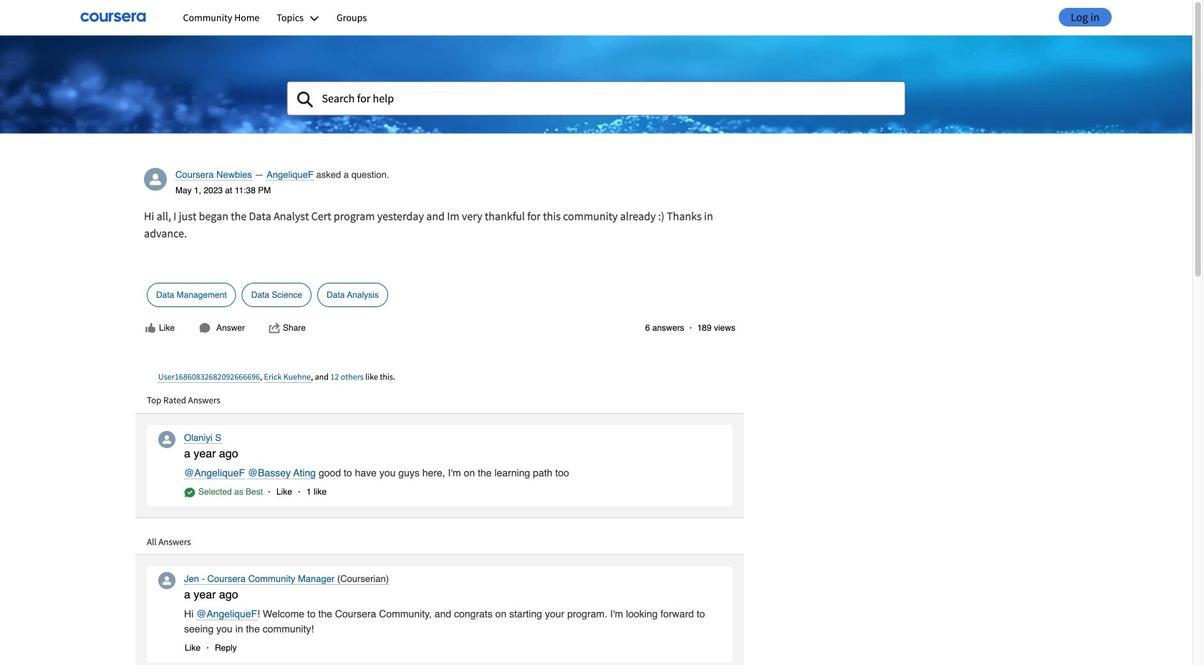 Task type: locate. For each thing, give the bounding box(es) containing it.
external user - olaniyi s (customer) image
[[158, 431, 176, 448]]

banner
[[0, 0, 1193, 134]]

None field
[[287, 81, 906, 116]]

1 vertical spatial text default image
[[184, 487, 196, 498]]

angeliquef, may 1, 2023 at 11:38 pm element
[[135, 159, 744, 343]]

like image
[[145, 322, 156, 334]]

1 horizontal spatial text default image
[[269, 322, 280, 334]]

text default image
[[269, 322, 280, 334], [184, 487, 196, 498]]

text default image
[[199, 322, 211, 334]]

status
[[645, 322, 697, 334]]

0 vertical spatial text default image
[[269, 322, 280, 334]]



Task type: describe. For each thing, give the bounding box(es) containing it.
0 horizontal spatial text default image
[[184, 487, 196, 498]]

external user - jen - coursera community manager (null) image
[[158, 572, 176, 590]]

Search for help text field
[[287, 81, 906, 116]]

status inside angeliquef, may 1, 2023 at 11:38 pm element
[[645, 322, 697, 334]]

text default image inside angeliquef, may 1, 2023 at 11:38 pm element
[[269, 322, 280, 334]]

external user - angeliquef (customer) image
[[144, 168, 167, 191]]



Task type: vqa. For each thing, say whether or not it's contained in the screenshot.
External User - AngeliqueF (Customer) icon
yes



